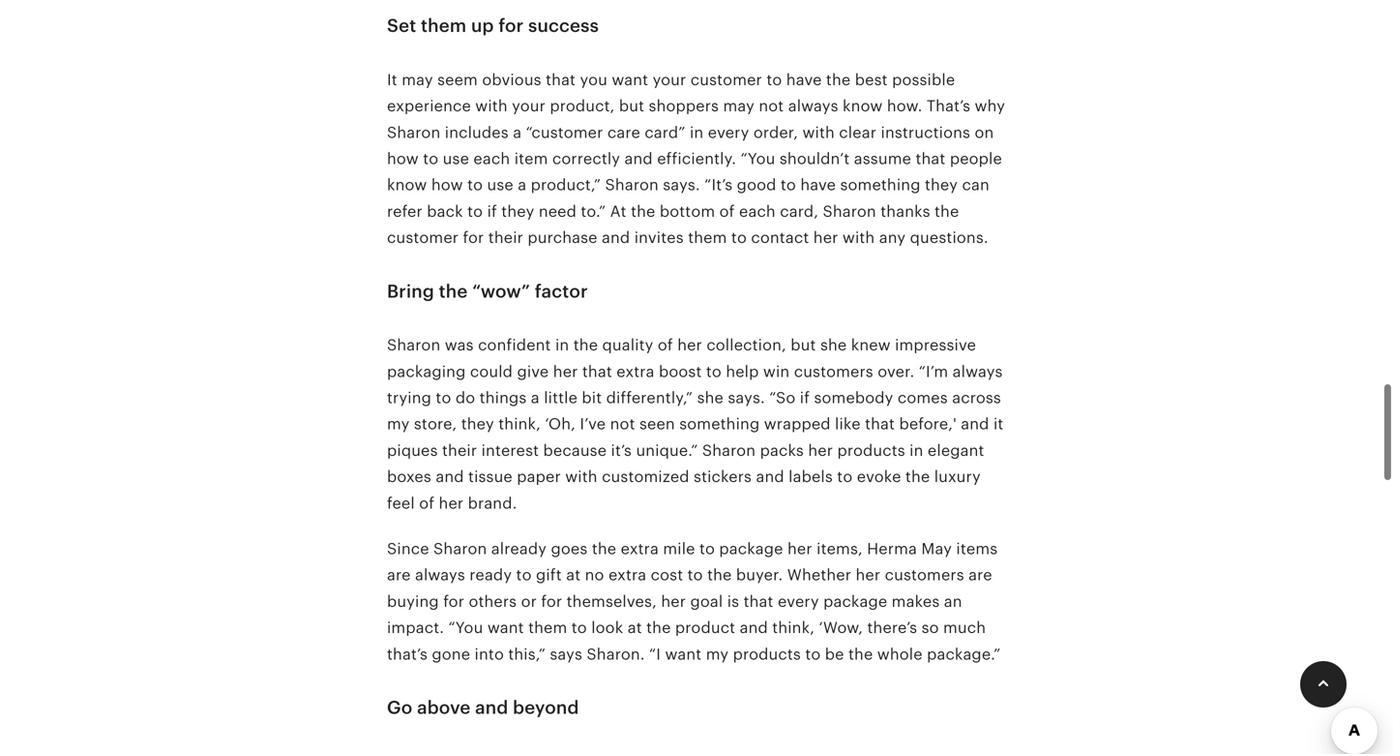 Task type: locate. For each thing, give the bounding box(es) containing it.
want right "i
[[665, 645, 702, 663]]

buyer.
[[736, 566, 783, 584]]

think,
[[499, 415, 541, 433], [773, 619, 815, 637]]

she left knew at the top right
[[821, 336, 847, 354]]

1 vertical spatial customers
[[885, 566, 965, 584]]

to up order,
[[767, 71, 782, 89]]

1 horizontal spatial says.
[[728, 389, 766, 407]]

0 vertical spatial customers
[[794, 363, 874, 380]]

for
[[499, 16, 524, 36], [463, 229, 484, 246], [444, 593, 465, 610], [541, 593, 563, 610]]

it may seem obvious that you want your customer to have the best possible experience with your product, but shoppers may not always know how. that's why sharon includes a "customer care card" in every order, with clear instructions on how to use each item correctly and efficiently. "you shouldn't assume that people know how to use a product," sharon says. "it's good to have something they can refer back to if they need to." at the bottom of each card, sharon thanks the customer for their purchase and invites them to contact her with any questions.
[[387, 71, 1006, 246]]

knew
[[852, 336, 891, 354]]

the up 'no'
[[592, 540, 617, 558]]

says. up bottom
[[663, 176, 701, 194]]

their down store,
[[442, 442, 477, 459]]

"you up gone
[[449, 619, 483, 637]]

if inside it may seem obvious that you want your customer to have the best possible experience with your product, but shoppers may not always know how. that's why sharon includes a "customer care card" in every order, with clear instructions on how to use each item correctly and efficiently. "you shouldn't assume that people know how to use a product," sharon says. "it's good to have something they can refer back to if they need to." at the bottom of each card, sharon thanks the customer for their purchase and invites them to contact her with any questions.
[[487, 203, 497, 220]]

1 horizontal spatial of
[[658, 336, 674, 354]]

bit
[[582, 389, 602, 407]]

2 are from the left
[[969, 566, 993, 584]]

products down the is
[[733, 645, 801, 663]]

have
[[787, 71, 822, 89], [801, 176, 836, 194]]

think, left 'wow,
[[773, 619, 815, 637]]

may up order,
[[724, 97, 755, 115]]

1 vertical spatial of
[[658, 336, 674, 354]]

0 vertical spatial a
[[513, 124, 522, 141]]

1 horizontal spatial my
[[706, 645, 729, 663]]

good
[[737, 176, 777, 194]]

sharon up packaging
[[387, 336, 441, 354]]

0 horizontal spatial think,
[[499, 415, 541, 433]]

0 vertical spatial package
[[720, 540, 784, 558]]

bring
[[387, 281, 435, 301]]

every inside it may seem obvious that you want your customer to have the best possible experience with your product, but shoppers may not always know how. that's why sharon includes a "customer care card" in every order, with clear instructions on how to use each item correctly and efficiently. "you shouldn't assume that people know how to use a product," sharon says. "it's good to have something they can refer back to if they need to." at the bottom of each card, sharon thanks the customer for their purchase and invites them to contact her with any questions.
[[708, 124, 750, 141]]

feel
[[387, 494, 415, 512]]

0 vertical spatial not
[[759, 97, 784, 115]]

your up shoppers
[[653, 71, 687, 89]]

the
[[827, 71, 851, 89], [631, 203, 656, 220], [935, 203, 960, 220], [439, 281, 468, 301], [574, 336, 598, 354], [906, 468, 931, 486], [592, 540, 617, 558], [708, 566, 732, 584], [647, 619, 671, 637], [849, 645, 873, 663]]

1 horizontal spatial every
[[778, 593, 820, 610]]

0 vertical spatial each
[[474, 150, 510, 167]]

products up evoke
[[838, 442, 906, 459]]

0 horizontal spatial use
[[443, 150, 469, 167]]

there's
[[868, 619, 918, 637]]

how
[[387, 150, 419, 167], [432, 176, 463, 194]]

customer
[[691, 71, 763, 89], [387, 229, 459, 246]]

'wow,
[[819, 619, 864, 637]]

have down shouldn't
[[801, 176, 836, 194]]

your
[[653, 71, 687, 89], [512, 97, 546, 115]]

every
[[708, 124, 750, 141], [778, 593, 820, 610]]

for inside it may seem obvious that you want your customer to have the best possible experience with your product, but shoppers may not always know how. that's why sharon includes a "customer care card" in every order, with clear instructions on how to use each item correctly and efficiently. "you shouldn't assume that people know how to use a product," sharon says. "it's good to have something they can refer back to if they need to." at the bottom of each card, sharon thanks the customer for their purchase and invites them to contact her with any questions.
[[463, 229, 484, 246]]

1 vertical spatial "you
[[449, 619, 483, 637]]

to left help
[[706, 363, 722, 380]]

0 horizontal spatial of
[[419, 494, 435, 512]]

at left 'no'
[[566, 566, 581, 584]]

for right or
[[541, 593, 563, 610]]

1 vertical spatial something
[[680, 415, 760, 433]]

every up efficiently.
[[708, 124, 750, 141]]

each down includes
[[474, 150, 510, 167]]

gone
[[432, 645, 471, 663]]

not up order,
[[759, 97, 784, 115]]

0 horizontal spatial products
[[733, 645, 801, 663]]

stickers
[[694, 468, 752, 486]]

to right cost
[[688, 566, 703, 584]]

customers inside since sharon already goes the extra mile to package her items, herma may items are always ready to gift at no extra cost to the buyer. whether her customers are buying for others or for themselves, her goal is that every package makes an impact. "you want them to look at the product and think, 'wow, there's so much that's gone into this," says sharon. "i want my products to be the whole package."
[[885, 566, 965, 584]]

1 horizontal spatial may
[[724, 97, 755, 115]]

to
[[767, 71, 782, 89], [423, 150, 439, 167], [468, 176, 483, 194], [781, 176, 797, 194], [468, 203, 483, 220], [732, 229, 747, 246], [706, 363, 722, 380], [436, 389, 452, 407], [838, 468, 853, 486], [700, 540, 715, 558], [516, 566, 532, 584], [688, 566, 703, 584], [572, 619, 587, 637], [806, 645, 821, 663]]

them
[[421, 16, 467, 36], [688, 229, 727, 246], [529, 619, 568, 637]]

them left the up
[[421, 16, 467, 36]]

1 vertical spatial always
[[953, 363, 1003, 380]]

not up it's
[[610, 415, 636, 433]]

with down because
[[566, 468, 598, 486]]

0 vertical spatial extra
[[617, 363, 655, 380]]

that's
[[927, 97, 971, 115]]

2 vertical spatial of
[[419, 494, 435, 512]]

sharon up ready at the bottom left of the page
[[434, 540, 487, 558]]

0 horizontal spatial if
[[487, 203, 497, 220]]

1 horizontal spatial "you
[[741, 150, 776, 167]]

always up order,
[[789, 97, 839, 115]]

packaging
[[387, 363, 466, 380]]

questions.
[[911, 229, 989, 246]]

they down do
[[461, 415, 494, 433]]

care
[[608, 124, 641, 141]]

0 horizontal spatial want
[[488, 619, 524, 637]]

correctly
[[553, 150, 621, 167]]

her down cost
[[661, 593, 686, 610]]

0 horizontal spatial may
[[402, 71, 433, 89]]

1 horizontal spatial are
[[969, 566, 993, 584]]

are down items
[[969, 566, 993, 584]]

to right labels at the bottom
[[838, 468, 853, 486]]

be
[[825, 645, 845, 663]]

a
[[513, 124, 522, 141], [518, 176, 527, 194], [531, 389, 540, 407]]

2 horizontal spatial always
[[953, 363, 1003, 380]]

but inside sharon was confident in the quality of her collection, but she knew impressive packaging could give her that extra boost to help win customers over. "i'm always trying to do things a little bit differently," she says. "so if somebody comes across my store, they think, 'oh, i've not seen something wrapped like that before,' and it piques their interest because it's unique." sharon packs her products in elegant boxes and tissue paper with customized stickers and labels to evoke the luxury feel of her brand.
[[791, 336, 817, 354]]

sharon was confident in the quality of her collection, but she knew impressive packaging could give her that extra boost to help win customers over. "i'm always trying to do things a little bit differently," she says. "so if somebody comes across my store, they think, 'oh, i've not seen something wrapped like that before,' and it piques their interest because it's unique." sharon packs her products in elegant boxes and tissue paper with customized stickers and labels to evoke the luxury feel of her brand.
[[387, 336, 1004, 512]]

2 vertical spatial want
[[665, 645, 702, 663]]

0 horizontal spatial but
[[619, 97, 645, 115]]

is
[[728, 593, 740, 610]]

this,"
[[509, 645, 546, 663]]

1 vertical spatial extra
[[621, 540, 659, 558]]

0 vertical spatial something
[[841, 176, 921, 194]]

2 vertical spatial they
[[461, 415, 494, 433]]

much
[[944, 619, 987, 637]]

sharon.
[[587, 645, 645, 663]]

0 vertical spatial of
[[720, 203, 735, 220]]

1 vertical spatial may
[[724, 97, 755, 115]]

0 vertical spatial products
[[838, 442, 906, 459]]

with up includes
[[476, 97, 508, 115]]

1 horizontal spatial their
[[489, 229, 524, 246]]

their up "wow"
[[489, 229, 524, 246]]

instructions
[[881, 124, 971, 141]]

package up 'wow,
[[824, 593, 888, 610]]

cost
[[651, 566, 684, 584]]

1 horizontal spatial at
[[628, 619, 642, 637]]

at
[[566, 566, 581, 584], [628, 619, 642, 637]]

buying
[[387, 593, 439, 610]]

she down boost
[[697, 389, 724, 407]]

"i
[[650, 645, 661, 663]]

products inside since sharon already goes the extra mile to package her items, herma may items are always ready to gift at no extra cost to the buyer. whether her customers are buying for others or for themselves, her goal is that every package makes an impact. "you want them to look at the product and think, 'wow, there's so much that's gone into this," says sharon. "i want my products to be the whole package."
[[733, 645, 801, 663]]

and right above
[[475, 697, 509, 718]]

herma
[[868, 540, 918, 558]]

1 vertical spatial each
[[739, 203, 776, 220]]

package
[[720, 540, 784, 558], [824, 593, 888, 610]]

go above and beyond
[[387, 697, 579, 718]]

0 vertical spatial know
[[843, 97, 883, 115]]

since
[[387, 540, 429, 558]]

sharon inside since sharon already goes the extra mile to package her items, herma may items are always ready to gift at no extra cost to the buyer. whether her customers are buying for others or for themselves, her goal is that every package makes an impact. "you want them to look at the product and think, 'wow, there's so much that's gone into this," says sharon. "i want my products to be the whole package."
[[434, 540, 487, 558]]

0 vertical spatial but
[[619, 97, 645, 115]]

1 horizontal spatial they
[[502, 203, 535, 220]]

if right ""so"
[[800, 389, 810, 407]]

but inside it may seem obvious that you want your customer to have the best possible experience with your product, but shoppers may not always know how. that's why sharon includes a "customer care card" in every order, with clear instructions on how to use each item correctly and efficiently. "you shouldn't assume that people know how to use a product," sharon says. "it's good to have something they can refer back to if they need to." at the bottom of each card, sharon thanks the customer for their purchase and invites them to contact her with any questions.
[[619, 97, 645, 115]]

1 vertical spatial if
[[800, 389, 810, 407]]

1 horizontal spatial customers
[[885, 566, 965, 584]]

0 vertical spatial their
[[489, 229, 524, 246]]

a left little
[[531, 389, 540, 407]]

2 vertical spatial a
[[531, 389, 540, 407]]

them up says
[[529, 619, 568, 637]]

of up boost
[[658, 336, 674, 354]]

says. down help
[[728, 389, 766, 407]]

1 vertical spatial says.
[[728, 389, 766, 407]]

extra up themselves,
[[609, 566, 647, 584]]

1 vertical spatial think,
[[773, 619, 815, 637]]

them down bottom
[[688, 229, 727, 246]]

her up little
[[553, 363, 578, 380]]

a down item
[[518, 176, 527, 194]]

product
[[676, 619, 736, 637]]

1 vertical spatial they
[[502, 203, 535, 220]]

to right mile
[[700, 540, 715, 558]]

beyond
[[513, 697, 579, 718]]

how up 'back'
[[432, 176, 463, 194]]

are
[[387, 566, 411, 584], [969, 566, 993, 584]]

every inside since sharon already goes the extra mile to package her items, herma may items are always ready to gift at no extra cost to the buyer. whether her customers are buying for others or for themselves, her goal is that every package makes an impact. "you want them to look at the product and think, 'wow, there's so much that's gone into this," says sharon. "i want my products to be the whole package."
[[778, 593, 820, 610]]

2 vertical spatial always
[[415, 566, 466, 584]]

2 horizontal spatial want
[[665, 645, 702, 663]]

1 horizontal spatial want
[[612, 71, 649, 89]]

extra up cost
[[621, 540, 659, 558]]

0 horizontal spatial every
[[708, 124, 750, 141]]

may right it
[[402, 71, 433, 89]]

"you inside it may seem obvious that you want your customer to have the best possible experience with your product, but shoppers may not always know how. that's why sharon includes a "customer care card" in every order, with clear instructions on how to use each item correctly and efficiently. "you shouldn't assume that people know how to use a product," sharon says. "it's good to have something they can refer back to if they need to." at the bottom of each card, sharon thanks the customer for their purchase and invites them to contact her with any questions.
[[741, 150, 776, 167]]

1 vertical spatial know
[[387, 176, 427, 194]]

your down obvious
[[512, 97, 546, 115]]

the up questions.
[[935, 203, 960, 220]]

mile
[[663, 540, 696, 558]]

0 vertical spatial want
[[612, 71, 649, 89]]

0 horizontal spatial always
[[415, 566, 466, 584]]

my down 'trying' at the bottom of page
[[387, 415, 410, 433]]

something inside sharon was confident in the quality of her collection, but she knew impressive packaging could give her that extra boost to help win customers over. "i'm always trying to do things a little bit differently," she says. "so if somebody comes across my store, they think, 'oh, i've not seen something wrapped like that before,' and it piques their interest because it's unique." sharon packs her products in elegant boxes and tissue paper with customized stickers and labels to evoke the luxury feel of her brand.
[[680, 415, 760, 433]]

0 vertical spatial your
[[653, 71, 687, 89]]

for down 'back'
[[463, 229, 484, 246]]

0 vertical spatial she
[[821, 336, 847, 354]]

0 vertical spatial if
[[487, 203, 497, 220]]

the left quality
[[574, 336, 598, 354]]

1 horizontal spatial products
[[838, 442, 906, 459]]

2 vertical spatial in
[[910, 442, 924, 459]]

to right 'back'
[[468, 203, 483, 220]]

and left the tissue
[[436, 468, 464, 486]]

0 vertical spatial how
[[387, 150, 419, 167]]

0 horizontal spatial customers
[[794, 363, 874, 380]]

they left can
[[925, 176, 958, 194]]

to left the be
[[806, 645, 821, 663]]

0 vertical spatial always
[[789, 97, 839, 115]]

with up shouldn't
[[803, 124, 835, 141]]

items,
[[817, 540, 863, 558]]

0 horizontal spatial she
[[697, 389, 724, 407]]

0 vertical spatial them
[[421, 16, 467, 36]]

always up the across
[[953, 363, 1003, 380]]

0 vertical spatial "you
[[741, 150, 776, 167]]

each down the good at the right top of page
[[739, 203, 776, 220]]

0 horizontal spatial says.
[[663, 176, 701, 194]]

customers inside sharon was confident in the quality of her collection, but she knew impressive packaging could give her that extra boost to help win customers over. "i'm always trying to do things a little bit differently," she says. "so if somebody comes across my store, they think, 'oh, i've not seen something wrapped like that before,' and it piques their interest because it's unique." sharon packs her products in elegant boxes and tissue paper with customized stickers and labels to evoke the luxury feel of her brand.
[[794, 363, 874, 380]]

sharon down experience
[[387, 124, 441, 141]]

in up efficiently.
[[690, 124, 704, 141]]

know up refer
[[387, 176, 427, 194]]

1 vertical spatial them
[[688, 229, 727, 246]]

2 vertical spatial them
[[529, 619, 568, 637]]

the up goal
[[708, 566, 732, 584]]

up
[[471, 16, 494, 36]]

package up "buyer."
[[720, 540, 784, 558]]

0 horizontal spatial their
[[442, 442, 477, 459]]

'oh,
[[545, 415, 576, 433]]

0 horizontal spatial my
[[387, 415, 410, 433]]

of
[[720, 203, 735, 220], [658, 336, 674, 354], [419, 494, 435, 512]]

in down the before,'
[[910, 442, 924, 459]]

0 horizontal spatial they
[[461, 415, 494, 433]]

at right look
[[628, 619, 642, 637]]

experience
[[387, 97, 471, 115]]

think, up interest
[[499, 415, 541, 433]]

products inside sharon was confident in the quality of her collection, but she knew impressive packaging could give her that extra boost to help win customers over. "i'm always trying to do things a little bit differently," she says. "so if somebody comes across my store, they think, 'oh, i've not seen something wrapped like that before,' and it piques their interest because it's unique." sharon packs her products in elegant boxes and tissue paper with customized stickers and labels to evoke the luxury feel of her brand.
[[838, 442, 906, 459]]

1 vertical spatial in
[[556, 336, 569, 354]]

are down since
[[387, 566, 411, 584]]

differently,"
[[607, 389, 693, 407]]

any
[[880, 229, 906, 246]]

0 vertical spatial may
[[402, 71, 433, 89]]

my
[[387, 415, 410, 433], [706, 645, 729, 663]]

1 vertical spatial my
[[706, 645, 729, 663]]

1 vertical spatial customer
[[387, 229, 459, 246]]

store,
[[414, 415, 457, 433]]

how up refer
[[387, 150, 419, 167]]

1 vertical spatial how
[[432, 176, 463, 194]]

can
[[963, 176, 990, 194]]

2 horizontal spatial them
[[688, 229, 727, 246]]

confident
[[478, 336, 551, 354]]

0 horizontal spatial at
[[566, 566, 581, 584]]

an
[[945, 593, 963, 610]]

ready
[[470, 566, 512, 584]]

her down the card,
[[814, 229, 839, 246]]

package."
[[927, 645, 1001, 663]]

the right bring
[[439, 281, 468, 301]]

and right product
[[740, 619, 768, 637]]

and
[[625, 150, 653, 167], [602, 229, 630, 246], [961, 415, 990, 433], [436, 468, 464, 486], [756, 468, 785, 486], [740, 619, 768, 637], [475, 697, 509, 718]]

impressive
[[895, 336, 977, 354]]

2 horizontal spatial they
[[925, 176, 958, 194]]

0 vertical spatial says.
[[663, 176, 701, 194]]

that right the is
[[744, 593, 774, 610]]

1 vertical spatial every
[[778, 593, 820, 610]]

that inside since sharon already goes the extra mile to package her items, herma may items are always ready to gift at no extra cost to the buyer. whether her customers are buying for others or for themselves, her goal is that every package makes an impact. "you want them to look at the product and think, 'wow, there's so much that's gone into this," says sharon. "i want my products to be the whole package."
[[744, 593, 774, 610]]

across
[[953, 389, 1002, 407]]

of down the "it's
[[720, 203, 735, 220]]

0 horizontal spatial not
[[610, 415, 636, 433]]

0 horizontal spatial are
[[387, 566, 411, 584]]

have up order,
[[787, 71, 822, 89]]

want down others
[[488, 619, 524, 637]]

obvious
[[482, 71, 542, 89]]

shouldn't
[[780, 150, 850, 167]]

but up ""so"
[[791, 336, 817, 354]]

1 horizontal spatial think,
[[773, 619, 815, 637]]

sharon right the card,
[[823, 203, 877, 220]]

says. inside it may seem obvious that you want your customer to have the best possible experience with your product, but shoppers may not always know how. that's why sharon includes a "customer care card" in every order, with clear instructions on how to use each item correctly and efficiently. "you shouldn't assume that people know how to use a product," sharon says. "it's good to have something they can refer back to if they need to." at the bottom of each card, sharon thanks the customer for their purchase and invites them to contact her with any questions.
[[663, 176, 701, 194]]

whether
[[788, 566, 852, 584]]

her up labels at the bottom
[[809, 442, 834, 459]]

1 horizontal spatial in
[[690, 124, 704, 141]]

product,"
[[531, 176, 601, 194]]

their inside it may seem obvious that you want your customer to have the best possible experience with your product, but shoppers may not always know how. that's why sharon includes a "customer care card" in every order, with clear instructions on how to use each item correctly and efficiently. "you shouldn't assume that people know how to use a product," sharon says. "it's good to have something they can refer back to if they need to." at the bottom of each card, sharon thanks the customer for their purchase and invites them to contact her with any questions.
[[489, 229, 524, 246]]

1 vertical spatial at
[[628, 619, 642, 637]]

1 horizontal spatial them
[[529, 619, 568, 637]]

always
[[789, 97, 839, 115], [953, 363, 1003, 380], [415, 566, 466, 584]]

if right 'back'
[[487, 203, 497, 220]]

extra down quality
[[617, 363, 655, 380]]



Task type: vqa. For each thing, say whether or not it's contained in the screenshot.
star_seller image
no



Task type: describe. For each thing, give the bounding box(es) containing it.
piques
[[387, 442, 438, 459]]

why
[[975, 97, 1006, 115]]

her left brand.
[[439, 494, 464, 512]]

give
[[517, 363, 549, 380]]

that down instructions
[[916, 150, 946, 167]]

for left others
[[444, 593, 465, 610]]

with inside sharon was confident in the quality of her collection, but she knew impressive packaging could give her that extra boost to help win customers over. "i'm always trying to do things a little bit differently," she says. "so if somebody comes across my store, they think, 'oh, i've not seen something wrapped like that before,' and it piques their interest because it's unique." sharon packs her products in elegant boxes and tissue paper with customized stickers and labels to evoke the luxury feel of her brand.
[[566, 468, 598, 486]]

others
[[469, 593, 517, 610]]

0 horizontal spatial know
[[387, 176, 427, 194]]

thanks
[[881, 203, 931, 220]]

go
[[387, 697, 413, 718]]

that right like
[[865, 415, 895, 433]]

gift
[[536, 566, 562, 584]]

may
[[922, 540, 953, 558]]

help
[[726, 363, 759, 380]]

win
[[764, 363, 790, 380]]

her up boost
[[678, 336, 703, 354]]

1 horizontal spatial your
[[653, 71, 687, 89]]

you
[[580, 71, 608, 89]]

that's
[[387, 645, 428, 663]]

1 horizontal spatial know
[[843, 97, 883, 115]]

her inside it may seem obvious that you want your customer to have the best possible experience with your product, but shoppers may not always know how. that's why sharon includes a "customer care card" in every order, with clear instructions on how to use each item correctly and efficiently. "you shouldn't assume that people know how to use a product," sharon says. "it's good to have something they can refer back to if they need to." at the bottom of each card, sharon thanks the customer for their purchase and invites them to contact her with any questions.
[[814, 229, 839, 246]]

the up "i
[[647, 619, 671, 637]]

them inside it may seem obvious that you want your customer to have the best possible experience with your product, but shoppers may not always know how. that's why sharon includes a "customer care card" in every order, with clear instructions on how to use each item correctly and efficiently. "you shouldn't assume that people know how to use a product," sharon says. "it's good to have something they can refer back to if they need to." at the bottom of each card, sharon thanks the customer for their purchase and invites them to contact her with any questions.
[[688, 229, 727, 246]]

back
[[427, 203, 463, 220]]

to left look
[[572, 619, 587, 637]]

in inside it may seem obvious that you want your customer to have the best possible experience with your product, but shoppers may not always know how. that's why sharon includes a "customer care card" in every order, with clear instructions on how to use each item correctly and efficiently. "you shouldn't assume that people know how to use a product," sharon says. "it's good to have something they can refer back to if they need to." at the bottom of each card, sharon thanks the customer for their purchase and invites them to contact her with any questions.
[[690, 124, 704, 141]]

always inside sharon was confident in the quality of her collection, but she knew impressive packaging could give her that extra boost to help win customers over. "i'm always trying to do things a little bit differently," she says. "so if somebody comes across my store, they think, 'oh, i've not seen something wrapped like that before,' and it piques their interest because it's unique." sharon packs her products in elegant boxes and tissue paper with customized stickers and labels to evoke the luxury feel of her brand.
[[953, 363, 1003, 380]]

with left any
[[843, 229, 875, 246]]

could
[[470, 363, 513, 380]]

it's
[[611, 442, 632, 459]]

a inside sharon was confident in the quality of her collection, but she knew impressive packaging could give her that extra boost to help win customers over. "i'm always trying to do things a little bit differently," she says. "so if somebody comes across my store, they think, 'oh, i've not seen something wrapped like that before,' and it piques their interest because it's unique." sharon packs her products in elegant boxes and tissue paper with customized stickers and labels to evoke the luxury feel of her brand.
[[531, 389, 540, 407]]

always inside it may seem obvious that you want your customer to have the best possible experience with your product, but shoppers may not always know how. that's why sharon includes a "customer care card" in every order, with clear instructions on how to use each item correctly and efficiently. "you shouldn't assume that people know how to use a product," sharon says. "it's good to have something they can refer back to if they need to." at the bottom of each card, sharon thanks the customer for their purchase and invites them to contact her with any questions.
[[789, 97, 839, 115]]

to down experience
[[423, 150, 439, 167]]

"customer
[[526, 124, 604, 141]]

0 vertical spatial have
[[787, 71, 822, 89]]

luxury
[[935, 468, 981, 486]]

and down packs
[[756, 468, 785, 486]]

wrapped
[[764, 415, 831, 433]]

1 horizontal spatial use
[[487, 176, 514, 194]]

to up the card,
[[781, 176, 797, 194]]

sharon up stickers
[[703, 442, 756, 459]]

"so
[[770, 389, 796, 407]]

makes
[[892, 593, 940, 610]]

invites
[[635, 229, 684, 246]]

seen
[[640, 415, 676, 433]]

for right the up
[[499, 16, 524, 36]]

0 horizontal spatial them
[[421, 16, 467, 36]]

of inside it may seem obvious that you want your customer to have the best possible experience with your product, but shoppers may not always know how. that's why sharon includes a "customer care card" in every order, with clear instructions on how to use each item correctly and efficiently. "you shouldn't assume that people know how to use a product," sharon says. "it's good to have something they can refer back to if they need to." at the bottom of each card, sharon thanks the customer for their purchase and invites them to contact her with any questions.
[[720, 203, 735, 220]]

comes
[[898, 389, 948, 407]]

they inside sharon was confident in the quality of her collection, but she knew impressive packaging could give her that extra boost to help win customers over. "i'm always trying to do things a little bit differently," she says. "so if somebody comes across my store, they think, 'oh, i've not seen something wrapped like that before,' and it piques their interest because it's unique." sharon packs her products in elegant boxes and tissue paper with customized stickers and labels to evoke the luxury feel of her brand.
[[461, 415, 494, 433]]

the right at
[[631, 203, 656, 220]]

things
[[480, 389, 527, 407]]

over.
[[878, 363, 915, 380]]

0 horizontal spatial in
[[556, 336, 569, 354]]

0 vertical spatial customer
[[691, 71, 763, 89]]

0 horizontal spatial customer
[[387, 229, 459, 246]]

elegant
[[928, 442, 985, 459]]

and left it
[[961, 415, 990, 433]]

to down includes
[[468, 176, 483, 194]]

set
[[387, 16, 417, 36]]

interest
[[482, 442, 539, 459]]

purchase
[[528, 229, 598, 246]]

brand.
[[468, 494, 517, 512]]

extra inside sharon was confident in the quality of her collection, but she knew impressive packaging could give her that extra boost to help win customers over. "i'm always trying to do things a little bit differently," she says. "so if somebody comes across my store, they think, 'oh, i've not seen something wrapped like that before,' and it piques their interest because it's unique." sharon packs her products in elegant boxes and tissue paper with customized stickers and labels to evoke the luxury feel of her brand.
[[617, 363, 655, 380]]

it
[[994, 415, 1004, 433]]

1 horizontal spatial she
[[821, 336, 847, 354]]

1 vertical spatial she
[[697, 389, 724, 407]]

if inside sharon was confident in the quality of her collection, but she knew impressive packaging could give her that extra boost to help win customers over. "i'm always trying to do things a little bit differently," she says. "so if somebody comes across my store, they think, 'oh, i've not seen something wrapped like that before,' and it piques their interest because it's unique." sharon packs her products in elegant boxes and tissue paper with customized stickers and labels to evoke the luxury feel of her brand.
[[800, 389, 810, 407]]

labels
[[789, 468, 833, 486]]

little
[[544, 389, 578, 407]]

want inside it may seem obvious that you want your customer to have the best possible experience with your product, but shoppers may not always know how. that's why sharon includes a "customer care card" in every order, with clear instructions on how to use each item correctly and efficiently. "you shouldn't assume that people know how to use a product," sharon says. "it's good to have something they can refer back to if they need to." at the bottom of each card, sharon thanks the customer for their purchase and invites them to contact her with any questions.
[[612, 71, 649, 89]]

the right the be
[[849, 645, 873, 663]]

them inside since sharon already goes the extra mile to package her items, herma may items are always ready to gift at no extra cost to the buyer. whether her customers are buying for others or for themselves, her goal is that every package makes an impact. "you want them to look at the product and think, 'wow, there's so much that's gone into this," says sharon. "i want my products to be the whole package."
[[529, 619, 568, 637]]

says
[[550, 645, 583, 663]]

items
[[957, 540, 998, 558]]

think, inside since sharon already goes the extra mile to package her items, herma may items are always ready to gift at no extra cost to the buyer. whether her customers are buying for others or for themselves, her goal is that every package makes an impact. "you want them to look at the product and think, 'wow, there's so much that's gone into this," says sharon. "i want my products to be the whole package."
[[773, 619, 815, 637]]

at
[[610, 203, 627, 220]]

0 horizontal spatial package
[[720, 540, 784, 558]]

sharon up at
[[605, 176, 659, 194]]

and down at
[[602, 229, 630, 246]]

look
[[592, 619, 624, 637]]

that up bit
[[583, 363, 613, 380]]

boost
[[659, 363, 702, 380]]

0 vertical spatial they
[[925, 176, 958, 194]]

my inside sharon was confident in the quality of her collection, but she knew impressive packaging could give her that extra boost to help win customers over. "i'm always trying to do things a little bit differently," she says. "so if somebody comes across my store, they think, 'oh, i've not seen something wrapped like that before,' and it piques their interest because it's unique." sharon packs her products in elegant boxes and tissue paper with customized stickers and labels to evoke the luxury feel of her brand.
[[387, 415, 410, 433]]

evoke
[[857, 468, 902, 486]]

to left gift at the bottom left of the page
[[516, 566, 532, 584]]

2 vertical spatial extra
[[609, 566, 647, 584]]

1 vertical spatial have
[[801, 176, 836, 194]]

the left best
[[827, 71, 851, 89]]

and inside since sharon already goes the extra mile to package her items, herma may items are always ready to gift at no extra cost to the buyer. whether her customers are buying for others or for themselves, her goal is that every package makes an impact. "you want them to look at the product and think, 'wow, there's so much that's gone into this," says sharon. "i want my products to be the whole package."
[[740, 619, 768, 637]]

no
[[585, 566, 605, 584]]

think, inside sharon was confident in the quality of her collection, but she knew impressive packaging could give her that extra boost to help win customers over. "i'm always trying to do things a little bit differently," she says. "so if somebody comes across my store, they think, 'oh, i've not seen something wrapped like that before,' and it piques their interest because it's unique." sharon packs her products in elegant boxes and tissue paper with customized stickers and labels to evoke the luxury feel of her brand.
[[499, 415, 541, 433]]

assume
[[855, 150, 912, 167]]

to."
[[581, 203, 606, 220]]

factor
[[535, 281, 588, 301]]

1 vertical spatial package
[[824, 593, 888, 610]]

always inside since sharon already goes the extra mile to package her items, herma may items are always ready to gift at no extra cost to the buyer. whether her customers are buying for others or for themselves, her goal is that every package makes an impact. "you want them to look at the product and think, 'wow, there's so much that's gone into this," says sharon. "i want my products to be the whole package."
[[415, 566, 466, 584]]

"you inside since sharon already goes the extra mile to package her items, herma may items are always ready to gift at no extra cost to the buyer. whether her customers are buying for others or for themselves, her goal is that every package makes an impact. "you want them to look at the product and think, 'wow, there's so much that's gone into this," says sharon. "i want my products to be the whole package."
[[449, 619, 483, 637]]

their inside sharon was confident in the quality of her collection, but she knew impressive packaging could give her that extra boost to help win customers over. "i'm always trying to do things a little bit differently," she says. "so if somebody comes across my store, they think, 'oh, i've not seen something wrapped like that before,' and it piques their interest because it's unique." sharon packs her products in elegant boxes and tissue paper with customized stickers and labels to evoke the luxury feel of her brand.
[[442, 442, 477, 459]]

customized
[[602, 468, 690, 486]]

the right evoke
[[906, 468, 931, 486]]

so
[[922, 619, 940, 637]]

goal
[[691, 593, 723, 610]]

need
[[539, 203, 577, 220]]

best
[[855, 71, 888, 89]]

says. inside sharon was confident in the quality of her collection, but she knew impressive packaging could give her that extra boost to help win customers over. "i'm always trying to do things a little bit differently," she says. "so if somebody comes across my store, they think, 'oh, i've not seen something wrapped like that before,' and it piques their interest because it's unique." sharon packs her products in elegant boxes and tissue paper with customized stickers and labels to evoke the luxury feel of her brand.
[[728, 389, 766, 407]]

her up whether
[[788, 540, 813, 558]]

contact
[[752, 229, 810, 246]]

not inside it may seem obvious that you want your customer to have the best possible experience with your product, but shoppers may not always know how. that's why sharon includes a "customer care card" in every order, with clear instructions on how to use each item correctly and efficiently. "you shouldn't assume that people know how to use a product," sharon says. "it's good to have something they can refer back to if they need to." at the bottom of each card, sharon thanks the customer for their purchase and invites them to contact her with any questions.
[[759, 97, 784, 115]]

seem
[[438, 71, 478, 89]]

something inside it may seem obvious that you want your customer to have the best possible experience with your product, but shoppers may not always know how. that's why sharon includes a "customer care card" in every order, with clear instructions on how to use each item correctly and efficiently. "you shouldn't assume that people know how to use a product," sharon says. "it's good to have something they can refer back to if they need to." at the bottom of each card, sharon thanks the customer for their purchase and invites them to contact her with any questions.
[[841, 176, 921, 194]]

not inside sharon was confident in the quality of her collection, but she knew impressive packaging could give her that extra boost to help win customers over. "i'm always trying to do things a little bit differently," she says. "so if somebody comes across my store, they think, 'oh, i've not seen something wrapped like that before,' and it piques their interest because it's unique." sharon packs her products in elegant boxes and tissue paper with customized stickers and labels to evoke the luxury feel of her brand.
[[610, 415, 636, 433]]

because
[[544, 442, 607, 459]]

refer
[[387, 203, 423, 220]]

"wow"
[[473, 281, 531, 301]]

product,
[[550, 97, 615, 115]]

0 horizontal spatial how
[[387, 150, 419, 167]]

tissue
[[469, 468, 513, 486]]

1 horizontal spatial how
[[432, 176, 463, 194]]

to left contact
[[732, 229, 747, 246]]

possible
[[893, 71, 956, 89]]

her down herma
[[856, 566, 881, 584]]

impact.
[[387, 619, 444, 637]]

that left you
[[546, 71, 576, 89]]

to left do
[[436, 389, 452, 407]]

"i'm
[[919, 363, 949, 380]]

unique."
[[636, 442, 698, 459]]

2 horizontal spatial in
[[910, 442, 924, 459]]

and down care
[[625, 150, 653, 167]]

on
[[975, 124, 995, 141]]

1 vertical spatial a
[[518, 176, 527, 194]]

paper
[[517, 468, 561, 486]]

set them up for success
[[387, 16, 599, 36]]

trying
[[387, 389, 432, 407]]

1 vertical spatial your
[[512, 97, 546, 115]]

0 vertical spatial at
[[566, 566, 581, 584]]

my inside since sharon already goes the extra mile to package her items, herma may items are always ready to gift at no extra cost to the buyer. whether her customers are buying for others or for themselves, her goal is that every package makes an impact. "you want them to look at the product and think, 'wow, there's so much that's gone into this," says sharon. "i want my products to be the whole package."
[[706, 645, 729, 663]]

1 are from the left
[[387, 566, 411, 584]]

somebody
[[815, 389, 894, 407]]

card"
[[645, 124, 686, 141]]

success
[[528, 16, 599, 36]]

"it's
[[705, 176, 733, 194]]

collection,
[[707, 336, 787, 354]]



